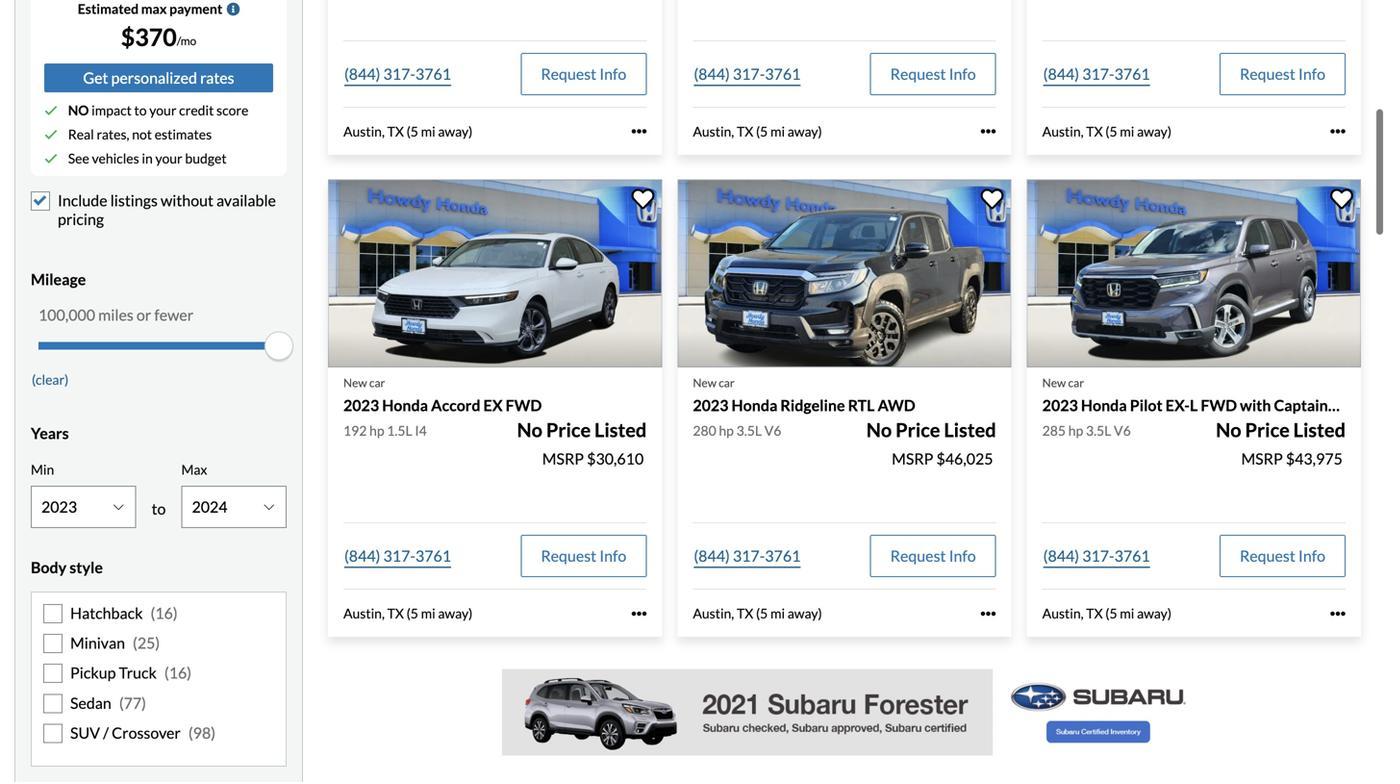 Task type: locate. For each thing, give the bounding box(es) containing it.
ridgeline
[[781, 396, 845, 415]]

1 horizontal spatial v6
[[1114, 422, 1131, 439]]

3.5l right the 280
[[737, 422, 762, 439]]

no
[[68, 102, 89, 118]]

$370
[[121, 23, 177, 52]]

1 no from the left
[[517, 419, 543, 442]]

to
[[134, 102, 147, 118], [152, 499, 166, 518]]

1 horizontal spatial hp
[[719, 422, 734, 439]]

1 2023 from the left
[[344, 396, 379, 415]]

1 fwd from the left
[[506, 396, 542, 415]]

2023 inside the new car 2023 honda pilot ex-l fwd with captains chairs
[[1043, 396, 1079, 415]]

2023 up 285
[[1043, 396, 1079, 415]]

honda for no price listed msrp $46,025
[[732, 396, 778, 415]]

0 horizontal spatial no
[[517, 419, 543, 442]]

listed inside no price listed msrp $46,025
[[944, 419, 997, 442]]

1 listed from the left
[[595, 419, 647, 442]]

miles
[[98, 306, 134, 324]]

1 horizontal spatial new
[[693, 376, 717, 390]]

no down new car 2023 honda accord ex fwd
[[517, 419, 543, 442]]

chairs
[[1338, 396, 1383, 415]]

0 horizontal spatial listed
[[595, 419, 647, 442]]

2 horizontal spatial msrp
[[1242, 449, 1283, 468]]

hp right 192
[[370, 422, 385, 439]]

fwd
[[506, 396, 542, 415], [1201, 396, 1238, 415]]

hp right 285
[[1069, 422, 1084, 439]]

280
[[693, 422, 717, 439]]

vehicles
[[92, 150, 139, 167]]

1 horizontal spatial fwd
[[1201, 396, 1238, 415]]

3 listed from the left
[[1294, 419, 1346, 442]]

ellipsis h image
[[981, 124, 997, 139], [632, 606, 647, 621], [1331, 606, 1346, 621]]

3 msrp from the left
[[1242, 449, 1283, 468]]

192 hp 1.5l i4
[[344, 422, 427, 439]]

available
[[217, 191, 276, 210]]

2 no from the left
[[867, 419, 892, 442]]

listed inside no price listed msrp $43,975
[[1294, 419, 1346, 442]]

hp for no price listed msrp $30,610
[[370, 422, 385, 439]]

check image
[[44, 104, 58, 117], [44, 128, 58, 141], [44, 152, 58, 165]]

0 horizontal spatial ellipsis h image
[[632, 124, 647, 139]]

honda up 285 hp 3.5l v6
[[1081, 396, 1127, 415]]

2 horizontal spatial no
[[1216, 419, 1242, 442]]

check image left real
[[44, 128, 58, 141]]

captains
[[1275, 396, 1335, 415]]

msrp inside no price listed msrp $30,610
[[543, 449, 584, 468]]

1 vertical spatial (16)
[[164, 664, 192, 682]]

msrp inside no price listed msrp $43,975
[[1242, 449, 1283, 468]]

2 honda from the left
[[732, 396, 778, 415]]

request info
[[541, 64, 627, 83], [891, 64, 976, 83], [1240, 64, 1326, 83], [541, 547, 627, 565], [891, 547, 976, 565], [1240, 547, 1326, 565]]

2 horizontal spatial 2023
[[1043, 396, 1079, 415]]

0 vertical spatial to
[[134, 102, 147, 118]]

car
[[369, 376, 385, 390], [719, 376, 735, 390], [1069, 376, 1085, 390]]

honda for no price listed msrp $43,975
[[1081, 396, 1127, 415]]

no for no price listed msrp $43,975
[[1216, 419, 1242, 442]]

2 msrp from the left
[[892, 449, 934, 468]]

or
[[137, 306, 151, 324]]

0 horizontal spatial hp
[[370, 422, 385, 439]]

1 horizontal spatial listed
[[944, 419, 997, 442]]

away) for the middle ellipsis h icon
[[788, 605, 822, 622]]

0 vertical spatial (16)
[[151, 604, 178, 622]]

check image left no
[[44, 104, 58, 117]]

new up 285
[[1043, 376, 1066, 390]]

real rates, not estimates
[[68, 126, 212, 143]]

2 vertical spatial check image
[[44, 152, 58, 165]]

score
[[217, 102, 249, 118]]

0 horizontal spatial honda
[[382, 396, 428, 415]]

2023 up the 280
[[693, 396, 729, 415]]

1 car from the left
[[369, 376, 385, 390]]

away) for rightmost ellipsis h icon
[[1137, 123, 1172, 139]]

280 hp 3.5l v6
[[693, 422, 782, 439]]

1 horizontal spatial msrp
[[892, 449, 934, 468]]

without
[[161, 191, 214, 210]]

3 car from the left
[[1069, 376, 1085, 390]]

to up body style dropdown button
[[152, 499, 166, 518]]

min
[[31, 461, 54, 478]]

car inside new car 2023 honda ridgeline rtl awd
[[719, 376, 735, 390]]

2 horizontal spatial price
[[1246, 419, 1290, 442]]

new
[[344, 376, 367, 390], [693, 376, 717, 390], [1043, 376, 1066, 390]]

ellipsis h image
[[632, 124, 647, 139], [1331, 124, 1346, 139], [981, 606, 997, 621]]

$370 /mo
[[121, 23, 197, 52]]

honda up 280 hp 3.5l v6
[[732, 396, 778, 415]]

3 no from the left
[[1216, 419, 1242, 442]]

2 fwd from the left
[[1201, 396, 1238, 415]]

msrp left $46,025 at the bottom right of page
[[892, 449, 934, 468]]

1 honda from the left
[[382, 396, 428, 415]]

1 horizontal spatial 2023
[[693, 396, 729, 415]]

austin,
[[344, 123, 385, 139], [693, 123, 734, 139], [1043, 123, 1084, 139], [344, 605, 385, 622], [693, 605, 734, 622], [1043, 605, 1084, 622]]

(844) 317-3761 button
[[344, 53, 452, 95], [693, 53, 802, 95], [1043, 53, 1152, 95], [344, 535, 452, 577], [693, 535, 802, 577], [1043, 535, 1152, 577]]

budget
[[185, 150, 227, 167]]

1 horizontal spatial price
[[896, 419, 941, 442]]

your for credit
[[149, 102, 177, 118]]

0 horizontal spatial v6
[[765, 422, 782, 439]]

hp for no price listed msrp $43,975
[[1069, 422, 1084, 439]]

2023 for no price listed msrp $46,025
[[693, 396, 729, 415]]

2 car from the left
[[719, 376, 735, 390]]

new inside new car 2023 honda accord ex fwd
[[344, 376, 367, 390]]

price up $30,610
[[546, 419, 591, 442]]

no inside no price listed msrp $46,025
[[867, 419, 892, 442]]

listed inside no price listed msrp $30,610
[[595, 419, 647, 442]]

no down awd
[[867, 419, 892, 442]]

3 honda from the left
[[1081, 396, 1127, 415]]

msrp for no price listed msrp $46,025
[[892, 449, 934, 468]]

v6
[[765, 422, 782, 439], [1114, 422, 1131, 439]]

no inside no price listed msrp $30,610
[[517, 419, 543, 442]]

hp right the 280
[[719, 422, 734, 439]]

100,000
[[38, 306, 95, 324]]

msrp
[[543, 449, 584, 468], [892, 449, 934, 468], [1242, 449, 1283, 468]]

2 price from the left
[[896, 419, 941, 442]]

new car 2023 honda ridgeline rtl awd
[[693, 376, 916, 415]]

tx for rightmost ellipsis h icon
[[1087, 123, 1103, 139]]

v6 down ridgeline at the bottom
[[765, 422, 782, 439]]

2023
[[344, 396, 379, 415], [693, 396, 729, 415], [1043, 396, 1079, 415]]

check image left the see
[[44, 152, 58, 165]]

hp
[[370, 422, 385, 439], [719, 422, 734, 439], [1069, 422, 1084, 439]]

car up 285 hp 3.5l v6
[[1069, 376, 1085, 390]]

3 check image from the top
[[44, 152, 58, 165]]

0 horizontal spatial new
[[344, 376, 367, 390]]

price for no price listed msrp $46,025
[[896, 419, 941, 442]]

see vehicles in your budget
[[68, 150, 227, 167]]

1 vertical spatial check image
[[44, 128, 58, 141]]

car up 192 hp 1.5l i4
[[369, 376, 385, 390]]

0 horizontal spatial car
[[369, 376, 385, 390]]

to up real rates, not estimates
[[134, 102, 147, 118]]

your up the estimates
[[149, 102, 177, 118]]

1 horizontal spatial 3.5l
[[1086, 422, 1112, 439]]

credit
[[179, 102, 214, 118]]

tx for middle ellipsis h image
[[737, 123, 754, 139]]

1 horizontal spatial honda
[[732, 396, 778, 415]]

3 price from the left
[[1246, 419, 1290, 442]]

price inside no price listed msrp $43,975
[[1246, 419, 1290, 442]]

no impact to your credit score
[[68, 102, 249, 118]]

1 price from the left
[[546, 419, 591, 442]]

honda inside new car 2023 honda accord ex fwd
[[382, 396, 428, 415]]

estimated
[[78, 1, 139, 17]]

mi
[[421, 123, 436, 139], [771, 123, 785, 139], [1120, 123, 1135, 139], [421, 605, 436, 622], [771, 605, 785, 622], [1120, 605, 1135, 622]]

1 horizontal spatial to
[[152, 499, 166, 518]]

no inside no price listed msrp $43,975
[[1216, 419, 1242, 442]]

1 horizontal spatial car
[[719, 376, 735, 390]]

0 horizontal spatial 3.5l
[[737, 422, 762, 439]]

(16)
[[151, 604, 178, 622], [164, 664, 192, 682]]

2 horizontal spatial new
[[1043, 376, 1066, 390]]

suv / crossover (98)
[[70, 724, 216, 742]]

0 horizontal spatial 2023
[[344, 396, 379, 415]]

3761
[[416, 64, 451, 83], [765, 64, 801, 83], [1115, 64, 1151, 83], [416, 547, 451, 565], [765, 547, 801, 565], [1115, 547, 1151, 565]]

2 horizontal spatial hp
[[1069, 422, 1084, 439]]

tx
[[387, 123, 404, 139], [737, 123, 754, 139], [1087, 123, 1103, 139], [387, 605, 404, 622], [737, 605, 754, 622], [1087, 605, 1103, 622]]

car inside the new car 2023 honda pilot ex-l fwd with captains chairs
[[1069, 376, 1085, 390]]

0 horizontal spatial ellipsis h image
[[632, 606, 647, 621]]

listed up $30,610
[[595, 419, 647, 442]]

honda up the '1.5l'
[[382, 396, 428, 415]]

1 msrp from the left
[[543, 449, 584, 468]]

car inside new car 2023 honda accord ex fwd
[[369, 376, 385, 390]]

3.5l
[[737, 422, 762, 439], [1086, 422, 1112, 439]]

fwd right the l
[[1201, 396, 1238, 415]]

msrp left $30,610
[[543, 449, 584, 468]]

(77)
[[119, 694, 146, 712]]

no for no price listed msrp $46,025
[[867, 419, 892, 442]]

honda inside the new car 2023 honda pilot ex-l fwd with captains chairs
[[1081, 396, 1127, 415]]

2 horizontal spatial listed
[[1294, 419, 1346, 442]]

2 hp from the left
[[719, 422, 734, 439]]

price inside no price listed msrp $30,610
[[546, 419, 591, 442]]

0 horizontal spatial fwd
[[506, 396, 542, 415]]

new inside the new car 2023 honda pilot ex-l fwd with captains chairs
[[1043, 376, 1066, 390]]

3 new from the left
[[1043, 376, 1066, 390]]

austin, for middle ellipsis h image
[[693, 123, 734, 139]]

(844)
[[344, 64, 381, 83], [694, 64, 730, 83], [1044, 64, 1080, 83], [344, 547, 381, 565], [694, 547, 730, 565], [1044, 547, 1080, 565]]

no price listed msrp $30,610
[[517, 419, 647, 468]]

2 2023 from the left
[[693, 396, 729, 415]]

2 listed from the left
[[944, 419, 997, 442]]

price down the with
[[1246, 419, 1290, 442]]

3 2023 from the left
[[1043, 396, 1079, 415]]

2 3.5l from the left
[[1086, 422, 1112, 439]]

info circle image
[[226, 2, 240, 16]]

no
[[517, 419, 543, 442], [867, 419, 892, 442], [1216, 419, 1242, 442]]

1 horizontal spatial no
[[867, 419, 892, 442]]

2023 inside new car 2023 honda accord ex fwd
[[344, 396, 379, 415]]

new inside new car 2023 honda ridgeline rtl awd
[[693, 376, 717, 390]]

2023 inside new car 2023 honda ridgeline rtl awd
[[693, 396, 729, 415]]

fewer
[[154, 306, 194, 324]]

2 horizontal spatial car
[[1069, 376, 1085, 390]]

2023 up 192
[[344, 396, 379, 415]]

317-
[[383, 64, 416, 83], [733, 64, 765, 83], [1083, 64, 1115, 83], [383, 547, 416, 565], [733, 547, 765, 565], [1083, 547, 1115, 565]]

1 v6 from the left
[[765, 422, 782, 439]]

price down awd
[[896, 419, 941, 442]]

(844) 317-3761
[[344, 64, 451, 83], [694, 64, 801, 83], [1044, 64, 1151, 83], [344, 547, 451, 565], [694, 547, 801, 565], [1044, 547, 1151, 565]]

new up 192
[[344, 376, 367, 390]]

(16) up (25)
[[151, 604, 178, 622]]

no price listed msrp $43,975
[[1216, 419, 1346, 468]]

0 horizontal spatial msrp
[[543, 449, 584, 468]]

fwd inside new car 2023 honda accord ex fwd
[[506, 396, 542, 415]]

1 hp from the left
[[370, 422, 385, 439]]

austin, for the middle ellipsis h icon
[[693, 605, 734, 622]]

style
[[70, 558, 103, 577]]

3.5l for no price listed msrp $46,025
[[737, 422, 762, 439]]

msrp inside no price listed msrp $46,025
[[892, 449, 934, 468]]

sedan (77)
[[70, 694, 146, 712]]

pickup
[[70, 664, 116, 682]]

request info button
[[521, 53, 647, 95], [871, 53, 997, 95], [1220, 53, 1346, 95], [521, 535, 647, 577], [871, 535, 997, 577], [1220, 535, 1346, 577]]

car for no price listed msrp $43,975
[[1069, 376, 1085, 390]]

price inside no price listed msrp $46,025
[[896, 419, 941, 442]]

fwd inside the new car 2023 honda pilot ex-l fwd with captains chairs
[[1201, 396, 1238, 415]]

with
[[1241, 396, 1272, 415]]

2 new from the left
[[693, 376, 717, 390]]

3 hp from the left
[[1069, 422, 1084, 439]]

listed up $46,025 at the bottom right of page
[[944, 419, 997, 442]]

(98)
[[188, 724, 216, 742]]

v6 down the pilot
[[1114, 422, 1131, 439]]

honda inside new car 2023 honda ridgeline rtl awd
[[732, 396, 778, 415]]

2 horizontal spatial honda
[[1081, 396, 1127, 415]]

msrp for no price listed msrp $43,975
[[1242, 449, 1283, 468]]

car up 280 hp 3.5l v6
[[719, 376, 735, 390]]

2 horizontal spatial ellipsis h image
[[1331, 606, 1346, 621]]

info
[[600, 64, 627, 83], [949, 64, 976, 83], [1299, 64, 1326, 83], [600, 547, 627, 565], [949, 547, 976, 565], [1299, 547, 1326, 565]]

listed up the $43,975
[[1294, 419, 1346, 442]]

1 3.5l from the left
[[737, 422, 762, 439]]

2 v6 from the left
[[1114, 422, 1131, 439]]

i4
[[415, 422, 427, 439]]

msrp left the $43,975
[[1242, 449, 1283, 468]]

fwd right ex
[[506, 396, 542, 415]]

1 vertical spatial your
[[155, 150, 183, 167]]

0 horizontal spatial price
[[546, 419, 591, 442]]

body
[[31, 558, 67, 577]]

price for no price listed msrp $30,610
[[546, 419, 591, 442]]

truck
[[119, 664, 157, 682]]

no down the with
[[1216, 419, 1242, 442]]

0 horizontal spatial to
[[134, 102, 147, 118]]

(16) right the truck
[[164, 664, 192, 682]]

away)
[[438, 123, 473, 139], [788, 123, 822, 139], [1137, 123, 1172, 139], [438, 605, 473, 622], [788, 605, 822, 622], [1137, 605, 1172, 622]]

2 check image from the top
[[44, 128, 58, 141]]

3.5l right 285
[[1086, 422, 1112, 439]]

away) for ellipsis h image corresponding to no price listed msrp $30,610
[[438, 605, 473, 622]]

285
[[1043, 422, 1066, 439]]

request
[[541, 64, 597, 83], [891, 64, 946, 83], [1240, 64, 1296, 83], [541, 547, 597, 565], [891, 547, 946, 565], [1240, 547, 1296, 565]]

your right in
[[155, 150, 183, 167]]

(5
[[407, 123, 419, 139], [756, 123, 768, 139], [1106, 123, 1118, 139], [407, 605, 419, 622], [756, 605, 768, 622], [1106, 605, 1118, 622]]

(clear) button
[[31, 365, 70, 394]]

new up the 280
[[693, 376, 717, 390]]

0 vertical spatial check image
[[44, 104, 58, 117]]

1 new from the left
[[344, 376, 367, 390]]

0 vertical spatial your
[[149, 102, 177, 118]]

1 check image from the top
[[44, 104, 58, 117]]

new for no price listed msrp $46,025
[[693, 376, 717, 390]]



Task type: vqa. For each thing, say whether or not it's contained in the screenshot.
rightmost FWD
yes



Task type: describe. For each thing, give the bounding box(es) containing it.
car for no price listed msrp $46,025
[[719, 376, 735, 390]]

away) for middle ellipsis h image
[[788, 123, 822, 139]]

body style button
[[31, 543, 287, 592]]

get
[[83, 68, 108, 87]]

check image for real rates, not estimates
[[44, 128, 58, 141]]

away) for left ellipsis h icon
[[438, 123, 473, 139]]

/mo
[[177, 34, 197, 48]]

include
[[58, 191, 107, 210]]

3.5l for no price listed msrp $43,975
[[1086, 422, 1112, 439]]

tx for left ellipsis h icon
[[387, 123, 404, 139]]

personalized
[[111, 68, 197, 87]]

l
[[1190, 396, 1198, 415]]

new car 2023 honda accord ex fwd
[[344, 376, 542, 415]]

crossover
[[112, 724, 181, 742]]

new for no price listed msrp $30,610
[[344, 376, 367, 390]]

austin, for no price listed msrp $43,975 ellipsis h image
[[1043, 605, 1084, 622]]

1 horizontal spatial ellipsis h image
[[981, 124, 997, 139]]

285 hp 3.5l v6
[[1043, 422, 1131, 439]]

get personalized rates
[[83, 68, 234, 87]]

192
[[344, 422, 367, 439]]

your for budget
[[155, 150, 183, 167]]

awd
[[878, 396, 916, 415]]

no price listed msrp $46,025
[[867, 419, 997, 468]]

listed for no price listed msrp $43,975
[[1294, 419, 1346, 442]]

2023 for no price listed msrp $43,975
[[1043, 396, 1079, 415]]

accord
[[431, 396, 481, 415]]

tx for ellipsis h image corresponding to no price listed msrp $30,610
[[387, 605, 404, 622]]

/
[[103, 724, 109, 742]]

austin, for left ellipsis h icon
[[344, 123, 385, 139]]

max
[[181, 461, 207, 478]]

max
[[141, 1, 167, 17]]

v6 for no price listed msrp $46,025
[[765, 422, 782, 439]]

1.5l
[[387, 422, 413, 439]]

estimates
[[155, 126, 212, 143]]

mileage
[[31, 270, 86, 289]]

suv
[[70, 724, 100, 742]]

ellipsis h image for no price listed msrp $43,975
[[1331, 606, 1346, 621]]

get personalized rates button
[[44, 64, 273, 92]]

ellipsis h image for no price listed msrp $30,610
[[632, 606, 647, 621]]

2023 for no price listed msrp $30,610
[[344, 396, 379, 415]]

price for no price listed msrp $43,975
[[1246, 419, 1290, 442]]

minivan (25)
[[70, 634, 160, 652]]

in
[[142, 150, 153, 167]]

ex
[[484, 396, 503, 415]]

advertisement region
[[502, 669, 1203, 756]]

2 horizontal spatial ellipsis h image
[[1331, 124, 1346, 139]]

real
[[68, 126, 94, 143]]

(clear)
[[32, 371, 69, 388]]

listed for no price listed msrp $46,025
[[944, 419, 997, 442]]

rates
[[200, 68, 234, 87]]

hp for no price listed msrp $46,025
[[719, 422, 734, 439]]

check image for see vehicles in your budget
[[44, 152, 58, 165]]

100,000 miles or fewer
[[38, 306, 194, 324]]

minivan
[[70, 634, 125, 652]]

listings
[[110, 191, 158, 210]]

pickup truck (16)
[[70, 664, 192, 682]]

car for no price listed msrp $30,610
[[369, 376, 385, 390]]

sedan
[[70, 694, 111, 712]]

listed for no price listed msrp $30,610
[[595, 419, 647, 442]]

mileage button
[[31, 255, 287, 304]]

years
[[31, 424, 69, 443]]

away) for no price listed msrp $43,975 ellipsis h image
[[1137, 605, 1172, 622]]

see
[[68, 150, 89, 167]]

tx for no price listed msrp $43,975 ellipsis h image
[[1087, 605, 1103, 622]]

include listings without available pricing
[[58, 191, 276, 228]]

1 horizontal spatial ellipsis h image
[[981, 606, 997, 621]]

v6 for no price listed msrp $43,975
[[1114, 422, 1131, 439]]

new for no price listed msrp $43,975
[[1043, 376, 1066, 390]]

estimated max payment
[[78, 1, 223, 17]]

rtl
[[848, 396, 875, 415]]

(25)
[[133, 634, 160, 652]]

1 vertical spatial to
[[152, 499, 166, 518]]

body style
[[31, 558, 103, 577]]

msrp for no price listed msrp $30,610
[[543, 449, 584, 468]]

$43,975
[[1286, 449, 1343, 468]]

pilot
[[1130, 396, 1163, 415]]

honda for no price listed msrp $30,610
[[382, 396, 428, 415]]

modern steel metallic 2023 honda pilot ex-l fwd with captains chairs suv / crossover front-wheel drive automatic image
[[1027, 179, 1362, 367]]

hatchback (16)
[[70, 604, 178, 622]]

new car 2023 honda pilot ex-l fwd with captains chairs
[[1043, 376, 1383, 415]]

ex-
[[1166, 396, 1190, 415]]

austin, for ellipsis h image corresponding to no price listed msrp $30,610
[[344, 605, 385, 622]]

rates,
[[97, 126, 129, 143]]

crystal black pearl 2023 honda ridgeline rtl awd pickup truck all-wheel drive automatic image
[[678, 179, 1012, 367]]

$30,610
[[587, 449, 644, 468]]

$46,025
[[937, 449, 994, 468]]

impact
[[92, 102, 132, 118]]

hatchback
[[70, 604, 143, 622]]

austin, for rightmost ellipsis h icon
[[1043, 123, 1084, 139]]

tx for the middle ellipsis h icon
[[737, 605, 754, 622]]

payment
[[170, 1, 223, 17]]

pricing
[[58, 210, 104, 228]]

years button
[[31, 409, 287, 458]]

platinum white pearl 2023 honda accord ex fwd sedan front-wheel drive continuously variable transmission image
[[328, 179, 662, 367]]

not
[[132, 126, 152, 143]]

no for no price listed msrp $30,610
[[517, 419, 543, 442]]



